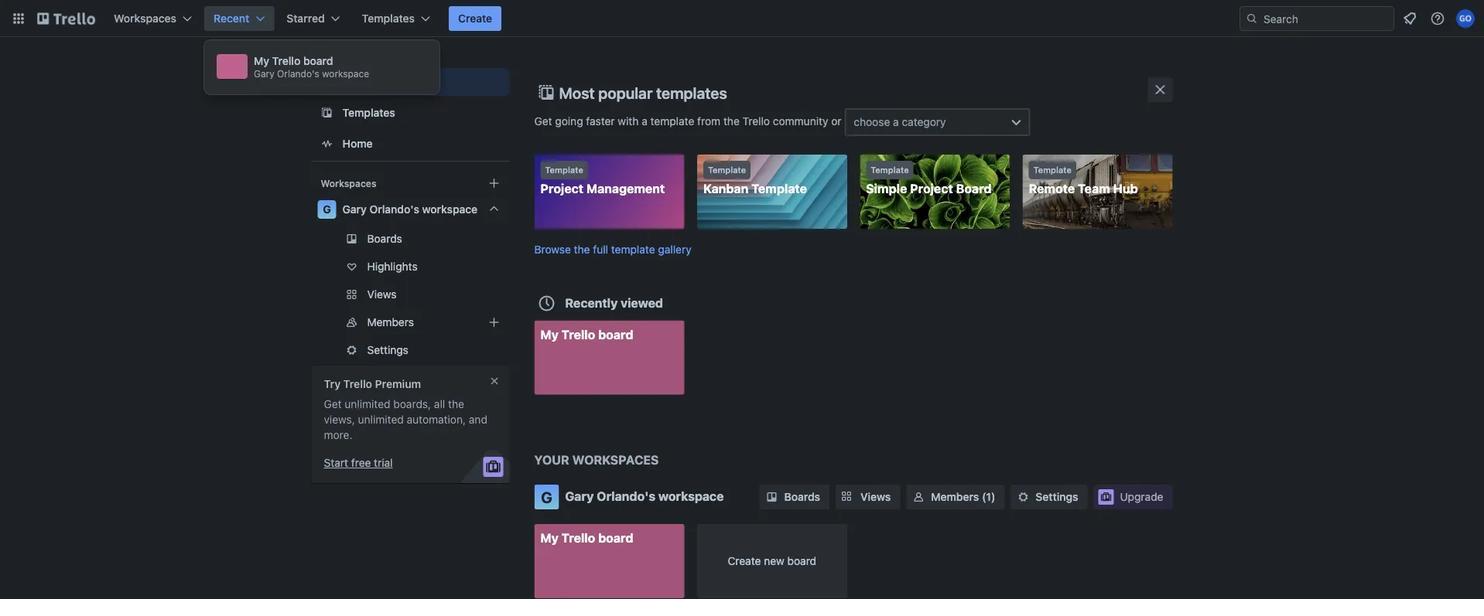 Task type: describe. For each thing, give the bounding box(es) containing it.
2 my trello board link from the top
[[535, 525, 685, 599]]

2 horizontal spatial gary
[[566, 490, 594, 504]]

start free trial
[[324, 457, 393, 470]]

(1)
[[982, 491, 996, 504]]

members link
[[312, 310, 510, 335]]

faster
[[586, 115, 615, 127]]

templates inside templates link
[[343, 106, 395, 119]]

0 horizontal spatial g
[[323, 203, 331, 216]]

template board image
[[318, 104, 336, 122]]

get inside 'try trello premium get unlimited boards, all the views, unlimited automation, and more.'
[[324, 398, 342, 411]]

get going faster with a template from the trello community or
[[535, 115, 845, 127]]

try
[[324, 378, 341, 391]]

home
[[343, 137, 373, 150]]

choose
[[854, 116, 891, 129]]

trial
[[374, 457, 393, 470]]

most
[[559, 84, 595, 102]]

create a workspace image
[[485, 174, 504, 193]]

project inside the template simple project board
[[911, 182, 954, 196]]

0 vertical spatial template
[[651, 115, 695, 127]]

my for 2nd "my trello board" link from the top of the page
[[541, 531, 559, 546]]

the for get going faster with a template from the trello community or
[[724, 115, 740, 127]]

full
[[593, 243, 609, 256]]

highlights link
[[312, 255, 510, 279]]

all
[[434, 398, 445, 411]]

template for simple
[[871, 165, 909, 175]]

team
[[1078, 182, 1111, 196]]

1 horizontal spatial workspaces
[[321, 178, 377, 189]]

search image
[[1246, 12, 1259, 25]]

back to home image
[[37, 6, 95, 31]]

with
[[618, 115, 639, 127]]

templates inside templates popup button
[[362, 12, 415, 25]]

workspaces button
[[105, 6, 201, 31]]

workspaces inside "popup button"
[[114, 12, 177, 25]]

new
[[764, 555, 785, 568]]

your
[[535, 453, 570, 468]]

gallery
[[658, 243, 692, 256]]

open information menu image
[[1431, 11, 1446, 26]]

home link
[[312, 130, 510, 158]]

0 vertical spatial gary orlando's workspace
[[343, 203, 478, 216]]

recently viewed
[[566, 296, 663, 310]]

1 vertical spatial settings link
[[1011, 485, 1088, 510]]

orlando's inside my trello board gary orlando's workspace
[[277, 68, 320, 79]]

my for 1st "my trello board" link
[[541, 327, 559, 342]]

template for kanban
[[708, 165, 746, 175]]

try trello premium get unlimited boards, all the views, unlimited automation, and more.
[[324, 378, 488, 442]]

remote
[[1029, 182, 1075, 196]]

automation,
[[407, 414, 466, 427]]

2 horizontal spatial workspace
[[659, 490, 724, 504]]

create for create
[[458, 12, 492, 25]]

upgrade
[[1121, 491, 1164, 504]]

members for members
[[367, 316, 414, 329]]

0 vertical spatial boards
[[343, 75, 379, 88]]

0 notifications image
[[1401, 9, 1420, 28]]

templates link
[[312, 99, 510, 127]]

kanban
[[704, 182, 749, 196]]

0 horizontal spatial settings link
[[312, 338, 510, 363]]

viewed
[[621, 296, 663, 310]]

browse the full template gallery link
[[535, 243, 692, 256]]

1 vertical spatial views
[[861, 491, 891, 504]]

simple
[[866, 182, 908, 196]]

your workspaces
[[535, 453, 659, 468]]

primary element
[[0, 0, 1485, 37]]

1 horizontal spatial g
[[541, 489, 553, 507]]

free
[[351, 457, 371, 470]]

1 horizontal spatial workspace
[[422, 203, 478, 216]]

1 vertical spatial gary
[[343, 203, 367, 216]]

boards for highlights
[[367, 233, 402, 245]]

start
[[324, 457, 348, 470]]

browse
[[535, 243, 571, 256]]

boards,
[[394, 398, 431, 411]]

or
[[832, 115, 842, 127]]



Task type: locate. For each thing, give the bounding box(es) containing it.
a right with
[[642, 115, 648, 127]]

boards link up highlights "link"
[[312, 227, 510, 252]]

templates button
[[353, 6, 440, 31]]

template up the simple at the right top of page
[[871, 165, 909, 175]]

0 horizontal spatial gary orlando's workspace
[[343, 203, 478, 216]]

create for create new board
[[728, 555, 761, 568]]

create inside button
[[458, 12, 492, 25]]

gary down the recent dropdown button
[[254, 68, 275, 79]]

the inside 'try trello premium get unlimited boards, all the views, unlimited automation, and more.'
[[448, 398, 464, 411]]

boards link
[[312, 68, 510, 96], [312, 227, 510, 252], [760, 485, 830, 510]]

1 vertical spatial members
[[932, 491, 980, 504]]

the right from
[[724, 115, 740, 127]]

0 vertical spatial my trello board
[[541, 327, 634, 342]]

gary orlando (garyorlando) image
[[1457, 9, 1476, 28]]

settings link
[[312, 338, 510, 363], [1011, 485, 1088, 510]]

orlando's up highlights
[[370, 203, 420, 216]]

0 vertical spatial the
[[724, 115, 740, 127]]

and
[[469, 414, 488, 427]]

my trello board for 1st "my trello board" link
[[541, 327, 634, 342]]

0 vertical spatial views link
[[312, 283, 510, 307]]

template up remote
[[1034, 165, 1072, 175]]

settings link down the members link
[[312, 338, 510, 363]]

orlando's down the workspaces
[[597, 490, 656, 504]]

1 horizontal spatial sm image
[[1016, 490, 1032, 506]]

1 vertical spatial g
[[541, 489, 553, 507]]

my trello board gary orlando's workspace
[[254, 55, 369, 79]]

settings for 'settings' link to the bottom
[[1036, 491, 1079, 504]]

1 vertical spatial settings
[[1036, 491, 1079, 504]]

1 vertical spatial get
[[324, 398, 342, 411]]

0 vertical spatial settings
[[367, 344, 409, 357]]

create button
[[449, 6, 502, 31]]

sm image
[[911, 490, 927, 506]]

settings link right '(1)'
[[1011, 485, 1088, 510]]

settings right '(1)'
[[1036, 491, 1079, 504]]

template
[[651, 115, 695, 127], [611, 243, 655, 256]]

get
[[535, 115, 552, 127], [324, 398, 342, 411]]

2 vertical spatial my
[[541, 531, 559, 546]]

templates up home
[[343, 106, 395, 119]]

1 horizontal spatial settings link
[[1011, 485, 1088, 510]]

0 horizontal spatial project
[[541, 182, 584, 196]]

template
[[545, 165, 584, 175], [708, 165, 746, 175], [871, 165, 909, 175], [1034, 165, 1072, 175], [752, 182, 807, 196]]

1 horizontal spatial settings
[[1036, 491, 1079, 504]]

gary orlando's workspace down the workspaces
[[566, 490, 724, 504]]

0 horizontal spatial views
[[367, 288, 397, 301]]

1 horizontal spatial project
[[911, 182, 954, 196]]

templates
[[656, 84, 727, 102]]

2 vertical spatial workspace
[[659, 490, 724, 504]]

0 horizontal spatial views link
[[312, 283, 510, 307]]

template down templates
[[651, 115, 695, 127]]

management
[[587, 182, 665, 196]]

recently
[[566, 296, 618, 310]]

starred button
[[277, 6, 350, 31]]

recent button
[[204, 6, 274, 31]]

category
[[902, 116, 947, 129]]

from
[[698, 115, 721, 127]]

settings for 'settings' link to the left
[[367, 344, 409, 357]]

sm image for boards
[[764, 490, 780, 506]]

members for members (1)
[[932, 491, 980, 504]]

create new board
[[728, 555, 817, 568]]

highlights
[[367, 261, 418, 273]]

going
[[555, 115, 583, 127]]

1 vertical spatial gary orlando's workspace
[[566, 490, 724, 504]]

0 horizontal spatial the
[[448, 398, 464, 411]]

0 vertical spatial get
[[535, 115, 552, 127]]

g
[[323, 203, 331, 216], [541, 489, 553, 507]]

g down the home image
[[323, 203, 331, 216]]

boards up highlights
[[367, 233, 402, 245]]

the right all at the left of page
[[448, 398, 464, 411]]

template down going
[[545, 165, 584, 175]]

1 my trello board from the top
[[541, 327, 634, 342]]

template right full
[[611, 243, 655, 256]]

1 vertical spatial templates
[[343, 106, 395, 119]]

1 horizontal spatial gary orlando's workspace
[[566, 490, 724, 504]]

upgrade button
[[1094, 485, 1173, 510]]

0 horizontal spatial workspace
[[322, 68, 369, 79]]

0 vertical spatial members
[[367, 316, 414, 329]]

2 horizontal spatial the
[[724, 115, 740, 127]]

template project management
[[541, 165, 665, 196]]

my
[[254, 55, 269, 67], [541, 327, 559, 342], [541, 531, 559, 546]]

my trello board
[[541, 327, 634, 342], [541, 531, 634, 546]]

members
[[367, 316, 414, 329], [932, 491, 980, 504]]

workspaces
[[573, 453, 659, 468]]

1 horizontal spatial orlando's
[[370, 203, 420, 216]]

board inside my trello board gary orlando's workspace
[[303, 55, 333, 67]]

0 vertical spatial create
[[458, 12, 492, 25]]

boards right board image
[[343, 75, 379, 88]]

trello inside my trello board gary orlando's workspace
[[272, 55, 301, 67]]

gary inside my trello board gary orlando's workspace
[[254, 68, 275, 79]]

sm image
[[764, 490, 780, 506], [1016, 490, 1032, 506]]

templates right starred dropdown button
[[362, 12, 415, 25]]

start free trial button
[[324, 456, 393, 471]]

1 vertical spatial workspace
[[422, 203, 478, 216]]

1 horizontal spatial create
[[728, 555, 761, 568]]

template up kanban
[[708, 165, 746, 175]]

project inside template project management
[[541, 182, 584, 196]]

1 horizontal spatial members
[[932, 491, 980, 504]]

add image
[[485, 314, 504, 332]]

1 vertical spatial boards
[[367, 233, 402, 245]]

starred
[[287, 12, 325, 25]]

project left board
[[911, 182, 954, 196]]

2 my trello board from the top
[[541, 531, 634, 546]]

0 vertical spatial templates
[[362, 12, 415, 25]]

1 horizontal spatial the
[[574, 243, 590, 256]]

1 horizontal spatial get
[[535, 115, 552, 127]]

the left full
[[574, 243, 590, 256]]

board
[[303, 55, 333, 67], [599, 327, 634, 342], [599, 531, 634, 546], [788, 555, 817, 568]]

0 vertical spatial my
[[254, 55, 269, 67]]

my trello board link
[[535, 321, 685, 395], [535, 525, 685, 599]]

Search field
[[1259, 7, 1394, 30]]

2 vertical spatial boards
[[785, 491, 821, 504]]

boards link for highlights
[[312, 227, 510, 252]]

2 vertical spatial the
[[448, 398, 464, 411]]

browse the full template gallery
[[535, 243, 692, 256]]

members (1)
[[932, 491, 996, 504]]

most popular templates
[[559, 84, 727, 102]]

1 vertical spatial the
[[574, 243, 590, 256]]

views link left sm image
[[836, 485, 901, 510]]

0 vertical spatial orlando's
[[277, 68, 320, 79]]

create
[[458, 12, 492, 25], [728, 555, 761, 568]]

trello inside 'try trello premium get unlimited boards, all the views, unlimited automation, and more.'
[[343, 378, 372, 391]]

1 vertical spatial my
[[541, 327, 559, 342]]

boards link up new
[[760, 485, 830, 510]]

2 vertical spatial gary
[[566, 490, 594, 504]]

unlimited
[[345, 398, 391, 411], [358, 414, 404, 427]]

board image
[[318, 73, 336, 91]]

settings up premium
[[367, 344, 409, 357]]

1 vertical spatial template
[[611, 243, 655, 256]]

template inside template project management
[[545, 165, 584, 175]]

1 my trello board link from the top
[[535, 321, 685, 395]]

1 horizontal spatial a
[[893, 116, 899, 129]]

0 horizontal spatial settings
[[367, 344, 409, 357]]

home image
[[318, 135, 336, 153]]

my inside my trello board gary orlando's workspace
[[254, 55, 269, 67]]

1 vertical spatial create
[[728, 555, 761, 568]]

gary down your workspaces
[[566, 490, 594, 504]]

template simple project board
[[866, 165, 992, 196]]

template right kanban
[[752, 182, 807, 196]]

a right choose
[[893, 116, 899, 129]]

unlimited up "views,"
[[345, 398, 391, 411]]

project up browse
[[541, 182, 584, 196]]

board
[[957, 182, 992, 196]]

settings
[[367, 344, 409, 357], [1036, 491, 1079, 504]]

1 vertical spatial boards link
[[312, 227, 510, 252]]

1 vertical spatial my trello board
[[541, 531, 634, 546]]

0 vertical spatial workspaces
[[114, 12, 177, 25]]

views link
[[312, 283, 510, 307], [836, 485, 901, 510]]

0 vertical spatial unlimited
[[345, 398, 391, 411]]

get up "views,"
[[324, 398, 342, 411]]

gary orlando's workspace up highlights "link"
[[343, 203, 478, 216]]

sm image right '(1)'
[[1016, 490, 1032, 506]]

2 vertical spatial boards link
[[760, 485, 830, 510]]

1 horizontal spatial gary
[[343, 203, 367, 216]]

template remote team hub
[[1029, 165, 1139, 196]]

boards
[[343, 75, 379, 88], [367, 233, 402, 245], [785, 491, 821, 504]]

0 vertical spatial g
[[323, 203, 331, 216]]

1 horizontal spatial views
[[861, 491, 891, 504]]

premium
[[375, 378, 421, 391]]

hub
[[1114, 182, 1139, 196]]

template inside template remote team hub
[[1034, 165, 1072, 175]]

workspace inside my trello board gary orlando's workspace
[[322, 68, 369, 79]]

0 horizontal spatial gary
[[254, 68, 275, 79]]

1 vertical spatial unlimited
[[358, 414, 404, 427]]

template inside the template simple project board
[[871, 165, 909, 175]]

boards for views
[[785, 491, 821, 504]]

2 horizontal spatial orlando's
[[597, 490, 656, 504]]

sm image for settings
[[1016, 490, 1032, 506]]

0 horizontal spatial orlando's
[[277, 68, 320, 79]]

1 sm image from the left
[[764, 490, 780, 506]]

trello
[[272, 55, 301, 67], [743, 115, 770, 127], [562, 327, 596, 342], [343, 378, 372, 391], [562, 531, 596, 546]]

1 vertical spatial views link
[[836, 485, 901, 510]]

2 sm image from the left
[[1016, 490, 1032, 506]]

1 vertical spatial workspaces
[[321, 178, 377, 189]]

1 vertical spatial my trello board link
[[535, 525, 685, 599]]

0 vertical spatial gary
[[254, 68, 275, 79]]

0 vertical spatial settings link
[[312, 338, 510, 363]]

more.
[[324, 429, 353, 442]]

workspace
[[322, 68, 369, 79], [422, 203, 478, 216], [659, 490, 724, 504]]

sm image inside 'settings' link
[[1016, 490, 1032, 506]]

a
[[642, 115, 648, 127], [893, 116, 899, 129]]

project
[[541, 182, 584, 196], [911, 182, 954, 196]]

orlando's
[[277, 68, 320, 79], [370, 203, 420, 216], [597, 490, 656, 504]]

choose a category
[[854, 116, 947, 129]]

template for project
[[545, 165, 584, 175]]

views,
[[324, 414, 355, 427]]

recent
[[214, 12, 250, 25]]

the for try trello premium get unlimited boards, all the views, unlimited automation, and more.
[[448, 398, 464, 411]]

1 vertical spatial orlando's
[[370, 203, 420, 216]]

0 horizontal spatial get
[[324, 398, 342, 411]]

views down highlights
[[367, 288, 397, 301]]

gary orlando's workspace
[[343, 203, 478, 216], [566, 490, 724, 504]]

0 horizontal spatial members
[[367, 316, 414, 329]]

0 horizontal spatial sm image
[[764, 490, 780, 506]]

boards link up templates link
[[312, 68, 510, 96]]

the
[[724, 115, 740, 127], [574, 243, 590, 256], [448, 398, 464, 411]]

0 vertical spatial views
[[367, 288, 397, 301]]

0 vertical spatial workspace
[[322, 68, 369, 79]]

boards link for views
[[760, 485, 830, 510]]

template for remote
[[1034, 165, 1072, 175]]

views link down highlights "link"
[[312, 283, 510, 307]]

gary
[[254, 68, 275, 79], [343, 203, 367, 216], [566, 490, 594, 504]]

gary down home
[[343, 203, 367, 216]]

g down your
[[541, 489, 553, 507]]

0 horizontal spatial a
[[642, 115, 648, 127]]

get left going
[[535, 115, 552, 127]]

sm image up create new board
[[764, 490, 780, 506]]

0 horizontal spatial workspaces
[[114, 12, 177, 25]]

workspaces
[[114, 12, 177, 25], [321, 178, 377, 189]]

0 vertical spatial my trello board link
[[535, 321, 685, 395]]

1 project from the left
[[541, 182, 584, 196]]

community
[[773, 115, 829, 127]]

views
[[367, 288, 397, 301], [861, 491, 891, 504]]

members left '(1)'
[[932, 491, 980, 504]]

members down highlights
[[367, 316, 414, 329]]

0 vertical spatial boards link
[[312, 68, 510, 96]]

boards up new
[[785, 491, 821, 504]]

1 horizontal spatial views link
[[836, 485, 901, 510]]

unlimited down boards,
[[358, 414, 404, 427]]

templates
[[362, 12, 415, 25], [343, 106, 395, 119]]

my trello board for 2nd "my trello board" link from the top of the page
[[541, 531, 634, 546]]

popular
[[599, 84, 653, 102]]

2 vertical spatial orlando's
[[597, 490, 656, 504]]

0 horizontal spatial create
[[458, 12, 492, 25]]

views left sm image
[[861, 491, 891, 504]]

2 project from the left
[[911, 182, 954, 196]]

template kanban template
[[704, 165, 807, 196]]

orlando's up template board icon
[[277, 68, 320, 79]]



Task type: vqa. For each thing, say whether or not it's contained in the screenshot.
it in Create Workspace A Workspace Is A Group Of Boards And People. Use It To Organize Your Company, Side Hustle, Family, Or Friends.
no



